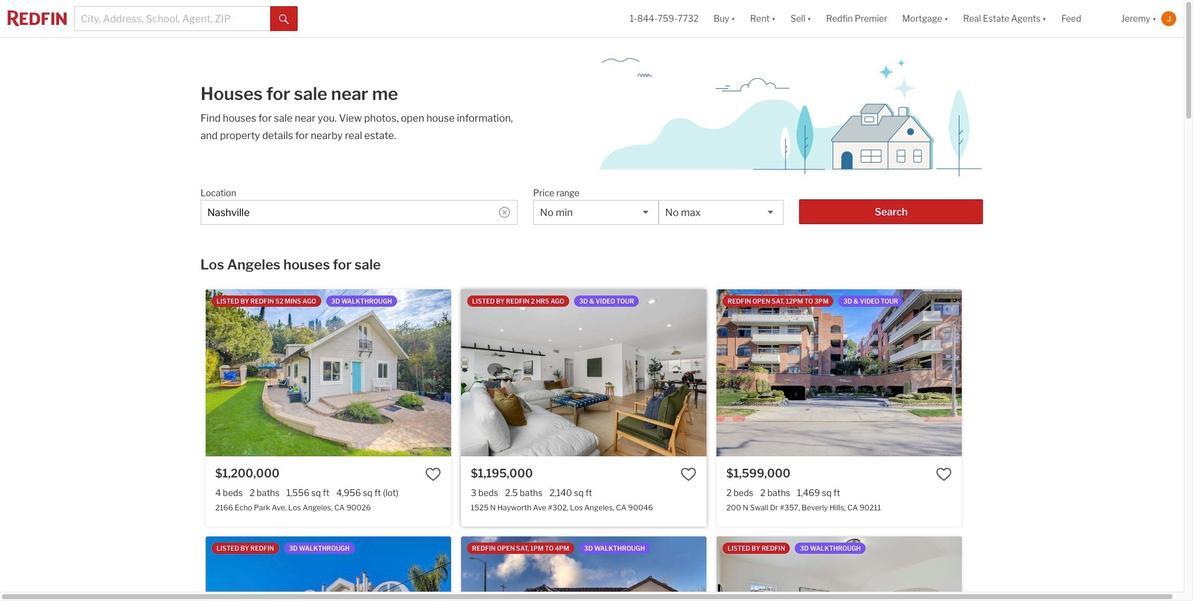 Task type: vqa. For each thing, say whether or not it's contained in the screenshot.
leftmost 1
no



Task type: describe. For each thing, give the bounding box(es) containing it.
2 favorite button checkbox from the left
[[936, 467, 953, 483]]

2 photo of 1600 w 80th st, los angeles, ca 90047 image from the left
[[707, 537, 952, 602]]

1 vertical spatial city, address, school, agent, zip search field
[[201, 200, 518, 225]]

search input image
[[499, 207, 510, 218]]

2 photo of 1525 n hayworth ave #302, los angeles, ca 90046 image from the left
[[707, 290, 952, 457]]

2 photo of 200 n swall dr #357, beverly hills, ca 90211 image from the left
[[962, 290, 1194, 457]]

0 vertical spatial city, address, school, agent, zip search field
[[74, 6, 270, 31]]

submit search image
[[279, 14, 289, 24]]

clear input button
[[499, 207, 510, 218]]

1 photo of 2166 echo park ave, los angeles, ca 90026 image from the left
[[205, 290, 451, 457]]

1 photo of 1525 n hayworth ave #302, los angeles, ca 90046 image from the left
[[461, 290, 707, 457]]

1 photo of 6233 s van ness ave, los angeles, ca 90047 image from the left
[[717, 537, 963, 602]]

1 favorite button image from the left
[[425, 467, 441, 483]]



Task type: locate. For each thing, give the bounding box(es) containing it.
1 horizontal spatial favorite button checkbox
[[936, 467, 953, 483]]

1 photo of 4549 haskell ave #8, encino, ca 91436 image from the left
[[205, 537, 451, 602]]

1 photo of 200 n swall dr #357, beverly hills, ca 90211 image from the left
[[717, 290, 963, 457]]

favorite button checkbox
[[681, 467, 697, 483], [936, 467, 953, 483]]

1 horizontal spatial favorite button image
[[681, 467, 697, 483]]

2 photo of 6233 s van ness ave, los angeles, ca 90047 image from the left
[[962, 537, 1194, 602]]

2 photo of 4549 haskell ave #8, encino, ca 91436 image from the left
[[451, 537, 697, 602]]

photo of 1600 w 80th st, los angeles, ca 90047 image
[[461, 537, 707, 602], [707, 537, 952, 602]]

1 photo of 1600 w 80th st, los angeles, ca 90047 image from the left
[[461, 537, 707, 602]]

photo of 200 n swall dr #357, beverly hills, ca 90211 image
[[717, 290, 963, 457], [962, 290, 1194, 457]]

2 favorite button image from the left
[[681, 467, 697, 483]]

3 favorite button image from the left
[[936, 467, 953, 483]]

favorite button checkbox
[[425, 467, 441, 483]]

City, Address, School, Agent, ZIP search field
[[74, 6, 270, 31], [201, 200, 518, 225]]

photo of 1525 n hayworth ave #302, los angeles, ca 90046 image
[[461, 290, 707, 457], [707, 290, 952, 457]]

1 favorite button checkbox from the left
[[681, 467, 697, 483]]

2 horizontal spatial favorite button image
[[936, 467, 953, 483]]

user photo image
[[1162, 11, 1177, 26]]

photo of 6233 s van ness ave, los angeles, ca 90047 image
[[717, 537, 963, 602], [962, 537, 1194, 602]]

photo of 2166 echo park ave, los angeles, ca 90026 image
[[205, 290, 451, 457], [451, 290, 697, 457]]

0 horizontal spatial favorite button checkbox
[[681, 467, 697, 483]]

photo of 4549 haskell ave #8, encino, ca 91436 image
[[205, 537, 451, 602], [451, 537, 697, 602]]

2 photo of 2166 echo park ave, los angeles, ca 90026 image from the left
[[451, 290, 697, 457]]

0 horizontal spatial favorite button image
[[425, 467, 441, 483]]

favorite button image
[[425, 467, 441, 483], [681, 467, 697, 483], [936, 467, 953, 483]]



